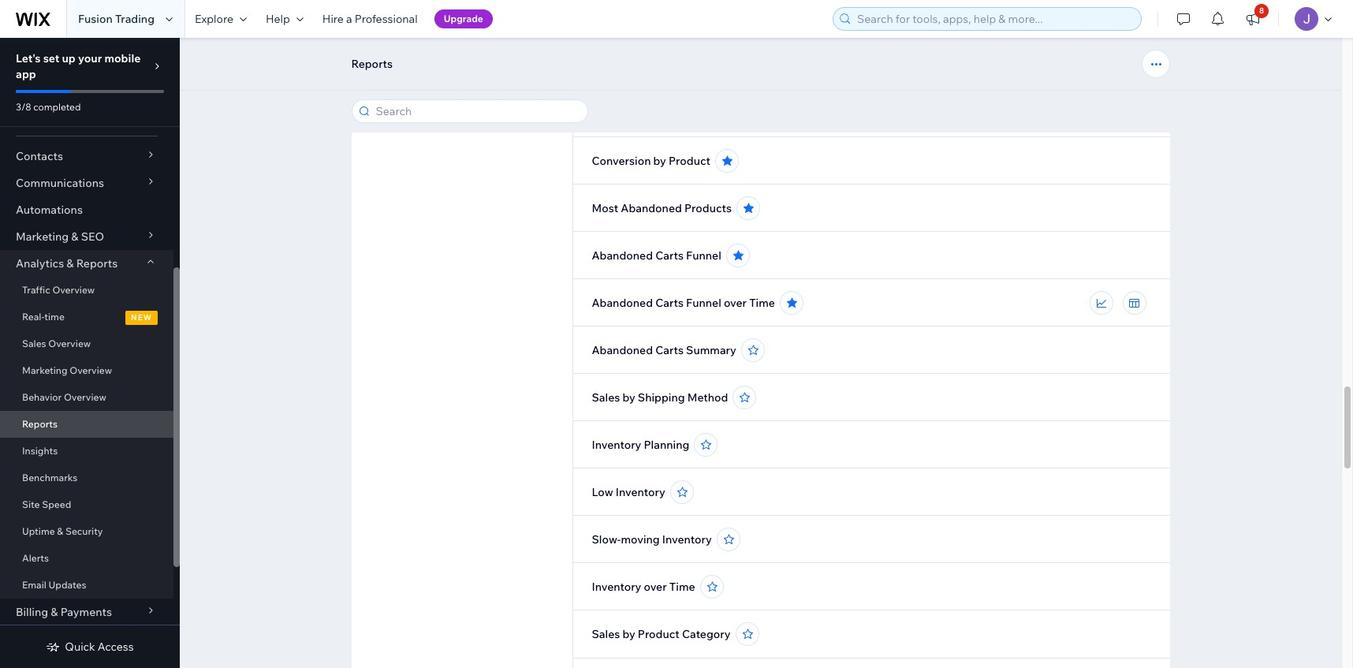 Task type: locate. For each thing, give the bounding box(es) containing it.
low
[[592, 485, 614, 499]]

overview for behavior overview
[[64, 391, 106, 403]]

quick
[[65, 640, 95, 654]]

overview up marketing overview in the left bottom of the page
[[48, 338, 91, 350]]

sales down real-
[[22, 338, 46, 350]]

explore
[[195, 12, 234, 26]]

reports down seo on the top of the page
[[76, 256, 118, 271]]

2 horizontal spatial reports
[[352, 57, 393, 71]]

0 vertical spatial carts
[[656, 249, 684, 263]]

funnel down products
[[687, 249, 722, 263]]

marketing overview
[[22, 365, 112, 376]]

abandoned
[[621, 201, 682, 215], [592, 249, 653, 263], [592, 296, 653, 310], [592, 343, 653, 357]]

abandoned down abandoned carts funnel
[[592, 296, 653, 310]]

1 vertical spatial sales
[[592, 391, 620, 405]]

abandoned up 'sales by shipping method'
[[592, 343, 653, 357]]

traffic overview
[[22, 284, 95, 296]]

sales inside sidebar element
[[22, 338, 46, 350]]

carts up the abandoned carts summary
[[656, 296, 684, 310]]

by
[[654, 154, 667, 168], [623, 391, 636, 405], [623, 627, 636, 641]]

0 vertical spatial funnel
[[685, 107, 720, 121]]

funnel
[[685, 107, 720, 121], [687, 249, 722, 263], [687, 296, 722, 310]]

abandoned down most
[[592, 249, 653, 263]]

reports inside 'dropdown button'
[[76, 256, 118, 271]]

0 vertical spatial marketing
[[16, 230, 69, 244]]

2 vertical spatial funnel
[[687, 296, 722, 310]]

conversion down "store"
[[592, 154, 651, 168]]

0 vertical spatial reports
[[352, 57, 393, 71]]

marketing & seo
[[16, 230, 104, 244]]

2 vertical spatial by
[[623, 627, 636, 641]]

most abandoned products
[[592, 201, 732, 215]]

up
[[62, 51, 76, 65]]

conversion right "store"
[[623, 107, 682, 121]]

1 vertical spatial marketing
[[22, 365, 68, 376]]

product down store conversion funnel over time
[[669, 154, 711, 168]]

carts for abandoned carts funnel over time
[[656, 296, 684, 310]]

moving
[[621, 533, 660, 547]]

billing & payments button
[[0, 599, 174, 626]]

& right billing
[[51, 605, 58, 619]]

overview inside 'link'
[[64, 391, 106, 403]]

3 carts from the top
[[656, 343, 684, 357]]

insights link
[[0, 438, 174, 465]]

sales overview link
[[0, 331, 174, 357]]

marketing inside popup button
[[16, 230, 69, 244]]

3/8
[[16, 101, 31, 113]]

product left category
[[638, 627, 680, 641]]

sales left shipping
[[592, 391, 620, 405]]

funnel up summary
[[687, 296, 722, 310]]

reports inside button
[[352, 57, 393, 71]]

conversion
[[623, 107, 682, 121], [592, 154, 651, 168]]

analytics & reports
[[16, 256, 118, 271]]

site speed link
[[0, 492, 174, 518]]

marketing
[[16, 230, 69, 244], [22, 365, 68, 376]]

product
[[669, 154, 711, 168], [638, 627, 680, 641]]

1 vertical spatial by
[[623, 391, 636, 405]]

2 vertical spatial sales
[[592, 627, 620, 641]]

analytics
[[16, 256, 64, 271]]

automations link
[[0, 196, 174, 223]]

time
[[44, 311, 65, 323]]

& inside 'dropdown button'
[[67, 256, 74, 271]]

benchmarks
[[22, 472, 78, 484]]

overview down analytics & reports on the top
[[52, 284, 95, 296]]

overview for traffic overview
[[52, 284, 95, 296]]

reports down hire a professional
[[352, 57, 393, 71]]

abandoned for abandoned carts funnel over time
[[592, 296, 653, 310]]

by left shipping
[[623, 391, 636, 405]]

by for sales by shipping method
[[623, 391, 636, 405]]

set
[[43, 51, 59, 65]]

reports up insights
[[22, 418, 58, 430]]

email updates
[[22, 579, 86, 591]]

8
[[1260, 6, 1265, 16]]

0 vertical spatial time
[[748, 107, 774, 121]]

1 vertical spatial time
[[750, 296, 776, 310]]

2 carts from the top
[[656, 296, 684, 310]]

quick access
[[65, 640, 134, 654]]

2 vertical spatial reports
[[22, 418, 58, 430]]

by for conversion by product
[[654, 154, 667, 168]]

2 vertical spatial carts
[[656, 343, 684, 357]]

billing & payments
[[16, 605, 112, 619]]

carts for abandoned carts summary
[[656, 343, 684, 357]]

by down inventory over time
[[623, 627, 636, 641]]

0 vertical spatial product
[[669, 154, 711, 168]]

a
[[346, 12, 352, 26]]

overview down marketing overview link
[[64, 391, 106, 403]]

by up most abandoned products
[[654, 154, 667, 168]]

inventory planning
[[592, 438, 690, 452]]

sales down inventory over time
[[592, 627, 620, 641]]

behavior overview
[[22, 391, 106, 403]]

marketing up analytics
[[16, 230, 69, 244]]

1 horizontal spatial reports
[[76, 256, 118, 271]]

Search field
[[371, 100, 583, 122]]

carts
[[656, 249, 684, 263], [656, 296, 684, 310], [656, 343, 684, 357]]

1 vertical spatial reports
[[76, 256, 118, 271]]

completed
[[33, 101, 81, 113]]

overview down the sales overview link
[[70, 365, 112, 376]]

1 vertical spatial product
[[638, 627, 680, 641]]

0 vertical spatial sales
[[22, 338, 46, 350]]

1 vertical spatial carts
[[656, 296, 684, 310]]

payments
[[60, 605, 112, 619]]

help
[[266, 12, 290, 26]]

& right uptime at left bottom
[[57, 526, 63, 537]]

1 vertical spatial over
[[724, 296, 747, 310]]

let's
[[16, 51, 41, 65]]

carts for abandoned carts funnel
[[656, 249, 684, 263]]

0 vertical spatial by
[[654, 154, 667, 168]]

& down the marketing & seo at the top of the page
[[67, 256, 74, 271]]

mobile
[[104, 51, 141, 65]]

funnel up conversion by product
[[685, 107, 720, 121]]

reports button
[[344, 52, 401, 76]]

0 vertical spatial over
[[722, 107, 745, 121]]

marketing up "behavior"
[[22, 365, 68, 376]]

0 horizontal spatial reports
[[22, 418, 58, 430]]

alerts
[[22, 552, 49, 564]]

product for conversion
[[669, 154, 711, 168]]

store conversion funnel over time
[[592, 107, 774, 121]]

carts down most abandoned products
[[656, 249, 684, 263]]

uptime & security link
[[0, 518, 174, 545]]

over
[[722, 107, 745, 121], [724, 296, 747, 310], [644, 580, 667, 594]]

& left seo on the top of the page
[[71, 230, 79, 244]]

&
[[71, 230, 79, 244], [67, 256, 74, 271], [57, 526, 63, 537], [51, 605, 58, 619]]

& for analytics
[[67, 256, 74, 271]]

traffic
[[22, 284, 50, 296]]

alerts link
[[0, 545, 174, 572]]

reports
[[352, 57, 393, 71], [76, 256, 118, 271], [22, 418, 58, 430]]

over for abandoned carts funnel over time
[[724, 296, 747, 310]]

2 vertical spatial over
[[644, 580, 667, 594]]

reports link
[[0, 411, 174, 438]]

& inside popup button
[[71, 230, 79, 244]]

1 carts from the top
[[656, 249, 684, 263]]

abandoned right most
[[621, 201, 682, 215]]

sales by shipping method
[[592, 391, 729, 405]]

upgrade button
[[434, 9, 493, 28]]

1 vertical spatial funnel
[[687, 249, 722, 263]]

& inside dropdown button
[[51, 605, 58, 619]]

sales for sales by shipping method
[[592, 391, 620, 405]]

carts left summary
[[656, 343, 684, 357]]

abandoned for abandoned carts funnel
[[592, 249, 653, 263]]

inventory
[[592, 438, 642, 452], [616, 485, 666, 499], [663, 533, 712, 547], [592, 580, 642, 594]]

uptime
[[22, 526, 55, 537]]

funnel for store conversion funnel over time
[[685, 107, 720, 121]]

traffic overview link
[[0, 277, 174, 304]]

store
[[592, 107, 621, 121]]



Task type: describe. For each thing, give the bounding box(es) containing it.
automations
[[16, 203, 83, 217]]

product for sales
[[638, 627, 680, 641]]

reports for the reports link
[[22, 418, 58, 430]]

category
[[682, 627, 731, 641]]

hire a professional
[[323, 12, 418, 26]]

security
[[65, 526, 103, 537]]

new
[[131, 312, 152, 323]]

professional
[[355, 12, 418, 26]]

method
[[688, 391, 729, 405]]

help button
[[256, 0, 313, 38]]

conversion by product
[[592, 154, 711, 168]]

behavior overview link
[[0, 384, 174, 411]]

over for store conversion funnel over time
[[722, 107, 745, 121]]

marketing overview link
[[0, 357, 174, 384]]

updates
[[49, 579, 86, 591]]

site speed
[[22, 499, 71, 511]]

upgrade
[[444, 13, 484, 24]]

abandoned carts funnel over time
[[592, 296, 776, 310]]

summary
[[687, 343, 737, 357]]

low inventory
[[592, 485, 666, 499]]

Search for tools, apps, help & more... field
[[853, 8, 1137, 30]]

planning
[[644, 438, 690, 452]]

sales for sales by product category
[[592, 627, 620, 641]]

contacts
[[16, 149, 63, 163]]

hire
[[323, 12, 344, 26]]

insights
[[22, 445, 58, 457]]

access
[[98, 640, 134, 654]]

& for marketing
[[71, 230, 79, 244]]

funnel for abandoned carts funnel
[[687, 249, 722, 263]]

slow-
[[592, 533, 621, 547]]

3/8 completed
[[16, 101, 81, 113]]

overview for marketing overview
[[70, 365, 112, 376]]

billing
[[16, 605, 48, 619]]

sidebar element
[[0, 38, 180, 668]]

& for uptime
[[57, 526, 63, 537]]

by for sales by product category
[[623, 627, 636, 641]]

inventory right moving
[[663, 533, 712, 547]]

8 button
[[1236, 0, 1271, 38]]

hire a professional link
[[313, 0, 427, 38]]

shipping
[[638, 391, 685, 405]]

sales by product category
[[592, 627, 731, 641]]

benchmarks link
[[0, 465, 174, 492]]

sales overview
[[22, 338, 91, 350]]

speed
[[42, 499, 71, 511]]

marketing for marketing overview
[[22, 365, 68, 376]]

inventory up low inventory
[[592, 438, 642, 452]]

contacts button
[[0, 143, 174, 170]]

let's set up your mobile app
[[16, 51, 141, 81]]

trading
[[115, 12, 155, 26]]

site
[[22, 499, 40, 511]]

email
[[22, 579, 46, 591]]

slow-moving inventory
[[592, 533, 712, 547]]

uptime & security
[[22, 526, 103, 537]]

time for store conversion funnel over time
[[748, 107, 774, 121]]

2 vertical spatial time
[[670, 580, 696, 594]]

marketing & seo button
[[0, 223, 174, 250]]

overview for sales overview
[[48, 338, 91, 350]]

products
[[685, 201, 732, 215]]

sales for sales overview
[[22, 338, 46, 350]]

marketing for marketing & seo
[[16, 230, 69, 244]]

most
[[592, 201, 619, 215]]

seo
[[81, 230, 104, 244]]

abandoned carts funnel
[[592, 249, 722, 263]]

fusion trading
[[78, 12, 155, 26]]

inventory right low
[[616, 485, 666, 499]]

reports for reports button
[[352, 57, 393, 71]]

your
[[78, 51, 102, 65]]

abandoned carts summary
[[592, 343, 737, 357]]

behavior
[[22, 391, 62, 403]]

funnel for abandoned carts funnel over time
[[687, 296, 722, 310]]

abandoned for abandoned carts summary
[[592, 343, 653, 357]]

time for abandoned carts funnel over time
[[750, 296, 776, 310]]

real-
[[22, 311, 44, 323]]

quick access button
[[46, 640, 134, 654]]

analytics & reports button
[[0, 250, 174, 277]]

0 vertical spatial conversion
[[623, 107, 682, 121]]

communications
[[16, 176, 104, 190]]

app
[[16, 67, 36, 81]]

real-time
[[22, 311, 65, 323]]

fusion
[[78, 12, 113, 26]]

inventory down slow- at the left
[[592, 580, 642, 594]]

email updates link
[[0, 572, 174, 599]]

communications button
[[0, 170, 174, 196]]

inventory over time
[[592, 580, 696, 594]]

1 vertical spatial conversion
[[592, 154, 651, 168]]

& for billing
[[51, 605, 58, 619]]



Task type: vqa. For each thing, say whether or not it's contained in the screenshot.
third CARTS from the bottom of the page
yes



